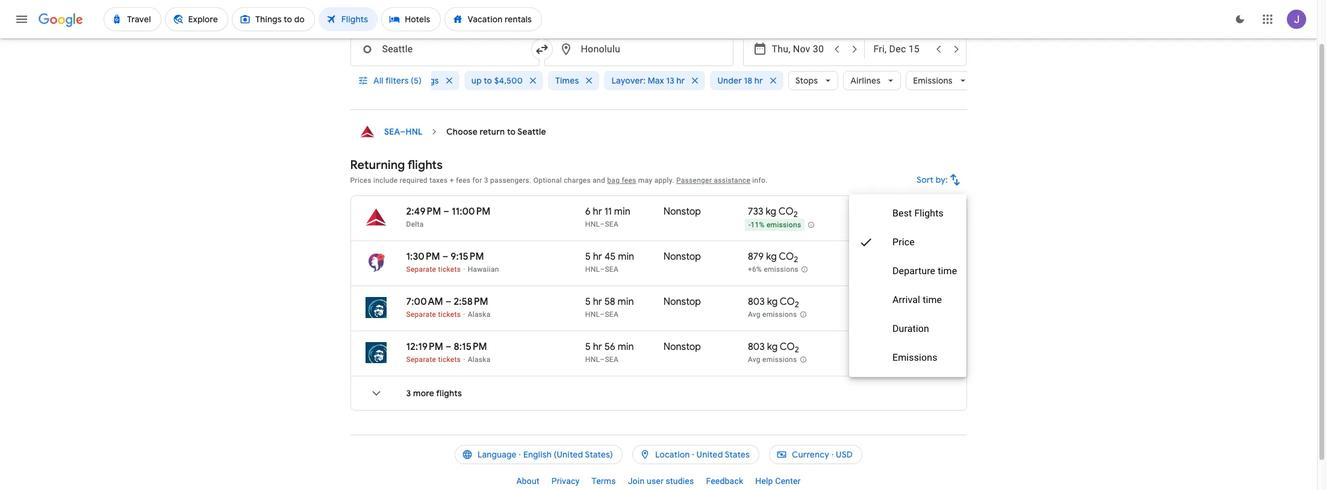 Task type: describe. For each thing, give the bounding box(es) containing it.
include
[[373, 176, 398, 185]]

about
[[516, 477, 540, 487]]

hnl for 5 hr 45 min
[[585, 266, 600, 274]]

879
[[748, 251, 764, 263]]

airlines
[[851, 75, 881, 86]]

11:00 pm
[[452, 206, 491, 218]]

56
[[605, 342, 615, 354]]

803 for 5 hr 58 min
[[748, 296, 765, 308]]

privacy link
[[546, 472, 586, 491]]

united states
[[697, 450, 750, 461]]

hr for 6 hr 11 min
[[593, 206, 602, 218]]

departure time
[[893, 266, 957, 277]]

11
[[605, 206, 612, 218]]

to inside up to $4,500 popup button
[[484, 75, 492, 86]]

all filters (5) button
[[350, 66, 431, 95]]

sort by:
[[917, 175, 948, 186]]

3 more flights
[[406, 388, 462, 399]]

– inside '5 hr 45 min hnl – sea'
[[600, 266, 605, 274]]

passengers.
[[490, 176, 532, 185]]

min for 5 hr 45 min
[[618, 251, 634, 263]]

under 18 hr
[[718, 75, 763, 86]]

45
[[605, 251, 616, 263]]

nonstop for 6 hr 11 min
[[664, 206, 701, 218]]

kg for 5 hr 45 min
[[766, 251, 777, 263]]

avg for 5 hr 56 min
[[748, 356, 761, 365]]

flights
[[915, 208, 944, 219]]

round inside $1,272 round trip
[[885, 357, 905, 365]]

sea for 5 hr 56 min
[[605, 356, 619, 364]]

1 trip from the top
[[907, 266, 918, 275]]

957 US dollars text field
[[896, 206, 918, 218]]

max
[[648, 75, 664, 86]]

5 for 5 hr 56 min
[[585, 342, 591, 354]]

returning flights main content
[[350, 120, 967, 421]]

12:19 pm
[[406, 342, 443, 354]]

more
[[413, 388, 434, 399]]

5 hr 45 min hnl – sea
[[585, 251, 634, 274]]

co for 6 hr 11 min
[[779, 206, 794, 218]]

tickets for 8:15 pm
[[438, 356, 461, 364]]

3 button
[[435, 6, 484, 28]]

arrival time
[[893, 295, 942, 306]]

round trip
[[885, 266, 918, 275]]

5 hr 58 min hnl – sea
[[585, 296, 634, 319]]

emissions for 5 hr 56 min
[[763, 356, 797, 365]]

bag
[[607, 176, 620, 185]]

nonstop flight. element for 5 hr 45 min
[[664, 251, 701, 265]]

layover: max 13 hr
[[612, 75, 685, 86]]

for
[[473, 176, 482, 185]]

passenger assistance button
[[676, 176, 751, 185]]

prices
[[350, 176, 371, 185]]

trip inside $1,272 round trip
[[907, 357, 918, 365]]

required
[[400, 176, 428, 185]]

emissions button
[[906, 66, 973, 95]]

help center link
[[749, 472, 807, 491]]

$1,272 for $1,272 round trip
[[890, 342, 918, 354]]

and
[[593, 176, 605, 185]]

emissions for 5 hr 58 min
[[763, 311, 797, 319]]

2 inside popup button
[[413, 75, 418, 86]]

2:49 pm – 11:00 pm delta
[[406, 206, 491, 229]]

separate for 7:00 am
[[406, 311, 436, 319]]

total duration 6 hr 11 min. element
[[585, 206, 664, 220]]

under
[[718, 75, 742, 86]]

separate tickets for 1:30 pm
[[406, 266, 461, 274]]

733 kg co 2
[[748, 206, 798, 220]]

hr inside popup button
[[755, 75, 763, 86]]

12:19 pm – 8:15 pm
[[406, 342, 487, 354]]

join
[[628, 477, 645, 487]]

language
[[478, 450, 517, 461]]

optional
[[534, 176, 562, 185]]

sea – hnl
[[384, 126, 422, 137]]

emissions inside popup button
[[913, 75, 953, 86]]

terms
[[592, 477, 616, 487]]

2:58 pm
[[454, 296, 488, 308]]

nonstop flight. element for 5 hr 58 min
[[664, 296, 701, 310]]

currency
[[792, 450, 829, 461]]

terms link
[[586, 472, 622, 491]]

return
[[480, 126, 505, 137]]

nonstop flight. element for 5 hr 56 min
[[664, 342, 701, 355]]

3 more flights image
[[362, 379, 391, 408]]

best
[[893, 208, 912, 219]]

5 for 5 hr 58 min
[[585, 296, 591, 308]]

avg emissions for 5 hr 56 min
[[748, 356, 797, 365]]

help
[[755, 477, 773, 487]]

2 bags button
[[406, 66, 459, 95]]

1 round from the top
[[885, 266, 905, 275]]

center
[[775, 477, 801, 487]]

2 fees from the left
[[622, 176, 636, 185]]

returning flights
[[350, 158, 443, 173]]

$957
[[896, 206, 918, 218]]

hr for 5 hr 58 min
[[593, 296, 602, 308]]

leaves daniel k. inouye international airport at 2:49 pm on friday, december 15 and arrives at seattle-tacoma international airport at 11:00 pm on friday, december 15. element
[[406, 206, 491, 218]]

Arrival time: 8:15 PM. text field
[[454, 342, 487, 354]]

– inside 6 hr 11 min hnl – sea
[[600, 220, 605, 229]]

best flights
[[893, 208, 944, 219]]

alaska for 12:19 pm – 8:15 pm
[[468, 356, 491, 364]]

5 hr 56 min hnl – sea
[[585, 342, 634, 364]]

8:15 pm
[[454, 342, 487, 354]]

choose
[[446, 126, 478, 137]]

airlines button
[[843, 66, 901, 95]]

bag fees button
[[607, 176, 636, 185]]

(5)
[[411, 75, 421, 86]]

803 for 5 hr 56 min
[[748, 342, 765, 354]]

charges
[[564, 176, 591, 185]]

returning
[[350, 158, 405, 173]]

7:00 am
[[406, 296, 443, 308]]

+
[[450, 176, 454, 185]]

time for departure time
[[938, 266, 957, 277]]

co for 5 hr 58 min
[[780, 296, 795, 308]]

english (united states)
[[523, 450, 613, 461]]

– left '8:15 pm' at the bottom of page
[[446, 342, 452, 354]]

13
[[666, 75, 675, 86]]

Arrival time: 2:58 PM. text field
[[454, 296, 488, 308]]

– inside 5 hr 58 min hnl – sea
[[600, 311, 605, 319]]

$1,272 for $1,272
[[890, 296, 918, 308]]

under 18 hr button
[[710, 66, 783, 95]]

choose return to seattle
[[446, 126, 546, 137]]

kg for 5 hr 56 min
[[767, 342, 778, 354]]

passenger
[[676, 176, 712, 185]]

departure
[[893, 266, 936, 277]]

usd
[[836, 450, 853, 461]]



Task type: locate. For each thing, give the bounding box(es) containing it.
leaves daniel k. inouye international airport at 12:19 pm on friday, december 15 and arrives at seattle-tacoma international airport at 8:15 pm on friday, december 15. element
[[406, 342, 487, 354]]

Return text field
[[874, 33, 929, 66]]

stops button
[[788, 66, 839, 95]]

1 vertical spatial round
[[885, 357, 905, 365]]

min right 58
[[618, 296, 634, 308]]

all
[[373, 75, 383, 86]]

to
[[484, 75, 492, 86], [507, 126, 516, 137]]

1 803 from the top
[[748, 296, 765, 308]]

0 vertical spatial trip
[[907, 266, 918, 275]]

Arrival time: 11:00 PM. text field
[[452, 206, 491, 218]]

2 $1,272 from the top
[[890, 342, 918, 354]]

2 803 from the top
[[748, 342, 765, 354]]

2 alaska from the top
[[468, 356, 491, 364]]

join user studies link
[[622, 472, 700, 491]]

hawaiian
[[468, 266, 499, 274]]

alaska for 7:00 am – 2:58 pm
[[468, 311, 491, 319]]

to inside returning flights main content
[[507, 126, 516, 137]]

total duration 5 hr 58 min. element
[[585, 296, 664, 310]]

separate
[[406, 266, 436, 274], [406, 311, 436, 319], [406, 356, 436, 364]]

3 separate tickets from the top
[[406, 356, 461, 364]]

0 vertical spatial 803
[[748, 296, 765, 308]]

united
[[697, 450, 723, 461]]

2 nonstop flight. element from the top
[[664, 251, 701, 265]]

2 trip from the top
[[907, 357, 918, 365]]

emissions down return text box
[[913, 75, 953, 86]]

states
[[725, 450, 750, 461]]

min inside '5 hr 56 min hnl – sea'
[[618, 342, 634, 354]]

+6%
[[748, 266, 762, 274]]

bags
[[420, 75, 439, 86]]

1 vertical spatial 803 kg co 2
[[748, 342, 799, 355]]

leaves daniel k. inouye international airport at 7:00 am on friday, december 15 and arrives at seattle-tacoma international airport at 2:58 pm on friday, december 15. element
[[406, 296, 488, 308]]

assistance
[[714, 176, 751, 185]]

hnl for 5 hr 56 min
[[585, 356, 600, 364]]

layover: max 13 hr button
[[604, 66, 706, 95]]

1 vertical spatial avg
[[748, 356, 761, 365]]

hnl up returning flights
[[405, 126, 422, 137]]

733
[[748, 206, 764, 218]]

2 nonstop from the top
[[664, 251, 701, 263]]

min for 5 hr 56 min
[[618, 342, 634, 354]]

round down price
[[885, 266, 905, 275]]

3 separate from the top
[[406, 356, 436, 364]]

9:15 pm
[[451, 251, 484, 263]]

sea inside 5 hr 58 min hnl – sea
[[605, 311, 619, 319]]

2 separate from the top
[[406, 311, 436, 319]]

tickets for 2:58 pm
[[438, 311, 461, 319]]

0 horizontal spatial 3
[[406, 388, 411, 399]]

2 horizontal spatial 3
[[484, 176, 488, 185]]

hr right "18"
[[755, 75, 763, 86]]

1 $1,272 from the top
[[890, 296, 918, 308]]

nonstop flight. element
[[664, 206, 701, 220], [664, 251, 701, 265], [664, 296, 701, 310], [664, 342, 701, 355]]

sea for 6 hr 11 min
[[605, 220, 619, 229]]

hnl down 6
[[585, 220, 600, 229]]

3 nonstop from the top
[[664, 296, 701, 308]]

alaska down the arrival time: 2:58 pm. text box
[[468, 311, 491, 319]]

hr inside '5 hr 45 min hnl – sea'
[[593, 251, 602, 263]]

0 vertical spatial avg
[[748, 311, 761, 319]]

filters
[[385, 75, 408, 86]]

(united
[[554, 450, 583, 461]]

None text field
[[350, 33, 539, 66], [544, 33, 733, 66], [350, 33, 539, 66], [544, 33, 733, 66]]

0 horizontal spatial to
[[484, 75, 492, 86]]

1 vertical spatial trip
[[907, 357, 918, 365]]

$1,272 inside $1,272 round trip
[[890, 342, 918, 354]]

select your sort order. menu
[[849, 195, 967, 378]]

803 kg co 2 for 5 hr 56 min
[[748, 342, 799, 355]]

main menu image
[[14, 12, 29, 27]]

5 left 56 at the bottom of page
[[585, 342, 591, 354]]

hnl inside 5 hr 58 min hnl – sea
[[585, 311, 600, 319]]

min inside 5 hr 58 min hnl – sea
[[618, 296, 634, 308]]

2 vertical spatial tickets
[[438, 356, 461, 364]]

emissions for 5 hr 45 min
[[764, 266, 799, 274]]

Arrival time: 9:15 PM. text field
[[451, 251, 484, 263]]

0 vertical spatial time
[[938, 266, 957, 277]]

– inside 2:49 pm – 11:00 pm delta
[[443, 206, 449, 218]]

Departure time: 12:19 PM. text field
[[406, 342, 443, 354]]

hr left 56 at the bottom of page
[[593, 342, 602, 354]]

about link
[[510, 472, 546, 491]]

hr
[[677, 75, 685, 86], [755, 75, 763, 86], [593, 206, 602, 218], [593, 251, 602, 263], [593, 296, 602, 308], [593, 342, 602, 354]]

1 vertical spatial 5
[[585, 296, 591, 308]]

hnl inside 6 hr 11 min hnl – sea
[[585, 220, 600, 229]]

sea down 45
[[605, 266, 619, 274]]

3 for 3
[[457, 12, 462, 22]]

co for 5 hr 45 min
[[779, 251, 794, 263]]

0 horizontal spatial fees
[[456, 176, 471, 185]]

879 kg co 2
[[748, 251, 798, 265]]

2 803 kg co 2 from the top
[[748, 342, 799, 355]]

Departure time: 1:30 PM. text field
[[406, 251, 440, 263]]

separate tickets for 7:00 am
[[406, 311, 461, 319]]

11%
[[751, 221, 765, 230]]

delta
[[406, 220, 424, 229]]

hnl down total duration 5 hr 45 min. element at the bottom of the page
[[585, 266, 600, 274]]

hnl inside '5 hr 45 min hnl – sea'
[[585, 266, 600, 274]]

1 vertical spatial 803
[[748, 342, 765, 354]]

1 avg from the top
[[748, 311, 761, 319]]

prices include required taxes + fees for 3 passengers. optional charges and bag fees may apply. passenger assistance
[[350, 176, 751, 185]]

2 for 5 hr 58 min
[[795, 300, 799, 310]]

user
[[647, 477, 664, 487]]

hr right 6
[[593, 206, 602, 218]]

nonstop for 5 hr 58 min
[[664, 296, 701, 308]]

emissions down "duration"
[[893, 352, 938, 364]]

time right departure
[[938, 266, 957, 277]]

2 vertical spatial separate
[[406, 356, 436, 364]]

hnl down total duration 5 hr 58 min. element at the bottom
[[585, 311, 600, 319]]

fees right bag
[[622, 176, 636, 185]]

co inside 733 kg co 2
[[779, 206, 794, 218]]

round
[[885, 266, 905, 275], [885, 357, 905, 365]]

separate down 12:19 pm
[[406, 356, 436, 364]]

5 inside '5 hr 45 min hnl – sea'
[[585, 251, 591, 263]]

0 vertical spatial $1,272
[[890, 296, 918, 308]]

sea
[[384, 126, 400, 137], [605, 220, 619, 229], [605, 266, 619, 274], [605, 311, 619, 319], [605, 356, 619, 364]]

sea for 5 hr 58 min
[[605, 311, 619, 319]]

$1,272 down "duration"
[[890, 342, 918, 354]]

help center
[[755, 477, 801, 487]]

2 for 5 hr 45 min
[[794, 255, 798, 265]]

round down "duration"
[[885, 357, 905, 365]]

2 tickets from the top
[[438, 311, 461, 319]]

avg for 5 hr 58 min
[[748, 311, 761, 319]]

2 inside 733 kg co 2
[[794, 210, 798, 220]]

5 for 5 hr 45 min
[[585, 251, 591, 263]]

2 separate tickets from the top
[[406, 311, 461, 319]]

2 avg from the top
[[748, 356, 761, 365]]

2 round from the top
[[885, 357, 905, 365]]

sea for 5 hr 45 min
[[605, 266, 619, 274]]

6 hr 11 min hnl – sea
[[585, 206, 630, 229]]

change appearance image
[[1226, 5, 1255, 34]]

2 vertical spatial separate tickets
[[406, 356, 461, 364]]

0 vertical spatial 3
[[457, 12, 462, 22]]

hnl down total duration 5 hr 56 min. "element"
[[585, 356, 600, 364]]

1 nonstop flight. element from the top
[[664, 206, 701, 220]]

4 nonstop flight. element from the top
[[664, 342, 701, 355]]

hr for 5 hr 56 min
[[593, 342, 602, 354]]

flights up required
[[408, 158, 443, 173]]

emissions inside select your sort order. menu
[[893, 352, 938, 364]]

1 5 from the top
[[585, 251, 591, 263]]

1 horizontal spatial to
[[507, 126, 516, 137]]

0 vertical spatial emissions
[[913, 75, 953, 86]]

5 left 45
[[585, 251, 591, 263]]

– down 58
[[600, 311, 605, 319]]

1 alaska from the top
[[468, 311, 491, 319]]

0 vertical spatial 803 kg co 2
[[748, 296, 799, 310]]

fees
[[456, 176, 471, 185], [622, 176, 636, 185]]

fees right +
[[456, 176, 471, 185]]

min inside '5 hr 45 min hnl – sea'
[[618, 251, 634, 263]]

sea up returning flights
[[384, 126, 400, 137]]

sea down 56 at the bottom of page
[[605, 356, 619, 364]]

sea down 58
[[605, 311, 619, 319]]

states)
[[585, 450, 613, 461]]

2 vertical spatial 5
[[585, 342, 591, 354]]

all filters (5)
[[373, 75, 421, 86]]

1 vertical spatial avg emissions
[[748, 356, 797, 365]]

hr for 5 hr 45 min
[[593, 251, 602, 263]]

– down 56 at the bottom of page
[[600, 356, 605, 364]]

sort by: button
[[912, 166, 967, 195]]

$1,272 up "duration"
[[890, 296, 918, 308]]

2 vertical spatial 3
[[406, 388, 411, 399]]

hr left 58
[[593, 296, 602, 308]]

– down 45
[[600, 266, 605, 274]]

separate down departure time: 7:00 am. 'text field'
[[406, 311, 436, 319]]

1 horizontal spatial 3
[[457, 12, 462, 22]]

to right up
[[484, 75, 492, 86]]

2 5 from the top
[[585, 296, 591, 308]]

hnl for 5 hr 58 min
[[585, 311, 600, 319]]

1 vertical spatial separate
[[406, 311, 436, 319]]

price radio item
[[849, 228, 967, 257]]

1 vertical spatial 3
[[484, 176, 488, 185]]

flights right more
[[436, 388, 462, 399]]

feedback link
[[700, 472, 749, 491]]

1 vertical spatial emissions
[[893, 352, 938, 364]]

separate down '1:30 pm'
[[406, 266, 436, 274]]

1 vertical spatial time
[[923, 295, 942, 306]]

may
[[638, 176, 653, 185]]

1 vertical spatial tickets
[[438, 311, 461, 319]]

1272 US dollars text field
[[890, 296, 918, 308]]

– up returning flights
[[400, 126, 405, 137]]

– down 11
[[600, 220, 605, 229]]

nonstop flight. element for 6 hr 11 min
[[664, 206, 701, 220]]

5 inside 5 hr 58 min hnl – sea
[[585, 296, 591, 308]]

up to $4,500
[[472, 75, 523, 86]]

1 vertical spatial $1,272
[[890, 342, 918, 354]]

3 5 from the top
[[585, 342, 591, 354]]

separate tickets
[[406, 266, 461, 274], [406, 311, 461, 319], [406, 356, 461, 364]]

Departure text field
[[772, 33, 827, 66]]

1 vertical spatial flights
[[436, 388, 462, 399]]

separate tickets for 12:19 pm
[[406, 356, 461, 364]]

none search field containing all filters (5)
[[350, 6, 973, 110]]

seattle
[[518, 126, 546, 137]]

–
[[400, 126, 405, 137], [443, 206, 449, 218], [600, 220, 605, 229], [442, 251, 448, 263], [600, 266, 605, 274], [446, 296, 451, 308], [600, 311, 605, 319], [446, 342, 452, 354], [600, 356, 605, 364]]

sea inside '5 hr 45 min hnl – sea'
[[605, 266, 619, 274]]

0 vertical spatial separate tickets
[[406, 266, 461, 274]]

0 vertical spatial to
[[484, 75, 492, 86]]

separate for 12:19 pm
[[406, 356, 436, 364]]

price
[[893, 237, 915, 248]]

hr inside '5 hr 56 min hnl – sea'
[[593, 342, 602, 354]]

1 separate from the top
[[406, 266, 436, 274]]

– left 9:15 pm
[[442, 251, 448, 263]]

1:30 pm
[[406, 251, 440, 263]]

1 horizontal spatial fees
[[622, 176, 636, 185]]

duration
[[893, 323, 930, 335]]

kg inside 879 kg co 2
[[766, 251, 777, 263]]

times button
[[548, 66, 600, 95]]

time for arrival time
[[923, 295, 942, 306]]

sea down 11
[[605, 220, 619, 229]]

3 inside popup button
[[457, 12, 462, 22]]

hr left 45
[[593, 251, 602, 263]]

– inside '5 hr 56 min hnl – sea'
[[600, 356, 605, 364]]

1 tickets from the top
[[438, 266, 461, 274]]

avg emissions for 5 hr 58 min
[[748, 311, 797, 319]]

separate tickets down 7:00 am
[[406, 311, 461, 319]]

hr inside popup button
[[677, 75, 685, 86]]

0 vertical spatial alaska
[[468, 311, 491, 319]]

kg inside 733 kg co 2
[[766, 206, 777, 218]]

kg for 5 hr 58 min
[[767, 296, 778, 308]]

taxes
[[430, 176, 448, 185]]

hr inside 6 hr 11 min hnl – sea
[[593, 206, 602, 218]]

apply.
[[655, 176, 674, 185]]

alaska down arrival time: 8:15 pm. text box
[[468, 356, 491, 364]]

4 nonstop from the top
[[664, 342, 701, 354]]

alaska
[[468, 311, 491, 319], [468, 356, 491, 364]]

hr right 13 at the top
[[677, 75, 685, 86]]

min right 45
[[618, 251, 634, 263]]

co inside 879 kg co 2
[[779, 251, 794, 263]]

emissions
[[913, 75, 953, 86], [893, 352, 938, 364]]

1 avg emissions from the top
[[748, 311, 797, 319]]

1 vertical spatial to
[[507, 126, 516, 137]]

1 fees from the left
[[456, 176, 471, 185]]

arrival
[[893, 295, 921, 306]]

min for 5 hr 58 min
[[618, 296, 634, 308]]

1 separate tickets from the top
[[406, 266, 461, 274]]

5 left 58
[[585, 296, 591, 308]]

803 kg co 2
[[748, 296, 799, 310], [748, 342, 799, 355]]

swap origin and destination. image
[[535, 42, 549, 57]]

min inside 6 hr 11 min hnl – sea
[[614, 206, 630, 218]]

nonstop for 5 hr 56 min
[[664, 342, 701, 354]]

up
[[472, 75, 482, 86]]

+6% emissions
[[748, 266, 799, 274]]

tickets down 'leaves daniel k. inouye international airport at 7:00 am on friday, december 15 and arrives at seattle-tacoma international airport at 2:58 pm on friday, december 15.' "element" on the left
[[438, 311, 461, 319]]

2 bags
[[413, 75, 439, 86]]

803
[[748, 296, 765, 308], [748, 342, 765, 354]]

Departure time: 7:00 AM. text field
[[406, 296, 443, 308]]

2 for 6 hr 11 min
[[794, 210, 798, 220]]

time right arrival
[[923, 295, 942, 306]]

0 vertical spatial avg emissions
[[748, 311, 797, 319]]

trip down price radio item in the right of the page
[[907, 266, 918, 275]]

0 vertical spatial separate
[[406, 266, 436, 274]]

min right 56 at the bottom of page
[[618, 342, 634, 354]]

1 vertical spatial separate tickets
[[406, 311, 461, 319]]

hr inside 5 hr 58 min hnl – sea
[[593, 296, 602, 308]]

None search field
[[350, 6, 973, 110]]

location
[[655, 450, 690, 461]]

min for 6 hr 11 min
[[614, 206, 630, 218]]

layover:
[[612, 75, 646, 86]]

leaves daniel k. inouye international airport at 1:30 pm on friday, december 15 and arrives at seattle-tacoma international airport at 9:15 pm on friday, december 15. element
[[406, 251, 484, 263]]

-11% emissions
[[749, 221, 801, 230]]

total duration 5 hr 56 min. element
[[585, 342, 664, 355]]

7:00 am – 2:58 pm
[[406, 296, 488, 308]]

hnl inside '5 hr 56 min hnl – sea'
[[585, 356, 600, 364]]

5 inside '5 hr 56 min hnl – sea'
[[585, 342, 591, 354]]

-
[[749, 221, 751, 230]]

sea inside '5 hr 56 min hnl – sea'
[[605, 356, 619, 364]]

hnl for 6 hr 11 min
[[585, 220, 600, 229]]

803 kg co 2 for 5 hr 58 min
[[748, 296, 799, 310]]

co for 5 hr 56 min
[[780, 342, 795, 354]]

$1,272 round trip
[[885, 342, 918, 365]]

total duration 5 hr 45 min. element
[[585, 251, 664, 265]]

separate tickets down 12:19 pm
[[406, 356, 461, 364]]

to right return
[[507, 126, 516, 137]]

– right departure time: 2:49 pm. text field
[[443, 206, 449, 218]]

tickets for 9:15 pm
[[438, 266, 461, 274]]

by:
[[936, 175, 948, 186]]

2:49 pm
[[406, 206, 441, 218]]

nonstop
[[664, 206, 701, 218], [664, 251, 701, 263], [664, 296, 701, 308], [664, 342, 701, 354]]

– left 2:58 pm
[[446, 296, 451, 308]]

3 nonstop flight. element from the top
[[664, 296, 701, 310]]

6
[[585, 206, 591, 218]]

0 vertical spatial round
[[885, 266, 905, 275]]

0 vertical spatial tickets
[[438, 266, 461, 274]]

tickets down 1:30 pm – 9:15 pm
[[438, 266, 461, 274]]

3 for 3 more flights
[[406, 388, 411, 399]]

sea inside 6 hr 11 min hnl – sea
[[605, 220, 619, 229]]

trip down "duration"
[[907, 357, 918, 365]]

2 for 5 hr 56 min
[[795, 345, 799, 355]]

join user studies
[[628, 477, 694, 487]]

nonstop for 5 hr 45 min
[[664, 251, 701, 263]]

avg emissions
[[748, 311, 797, 319], [748, 356, 797, 365]]

1 803 kg co 2 from the top
[[748, 296, 799, 310]]

separate tickets down '1:30 pm'
[[406, 266, 461, 274]]

min right 11
[[614, 206, 630, 218]]

2
[[413, 75, 418, 86], [794, 210, 798, 220], [794, 255, 798, 265], [795, 300, 799, 310], [795, 345, 799, 355]]

privacy
[[552, 477, 580, 487]]

0 vertical spatial flights
[[408, 158, 443, 173]]

0 vertical spatial 5
[[585, 251, 591, 263]]

1 nonstop from the top
[[664, 206, 701, 218]]

Departure time: 2:49 PM. text field
[[406, 206, 441, 218]]

separate for 1:30 pm
[[406, 266, 436, 274]]

1 vertical spatial alaska
[[468, 356, 491, 364]]

2 inside 879 kg co 2
[[794, 255, 798, 265]]

2 avg emissions from the top
[[748, 356, 797, 365]]

3 tickets from the top
[[438, 356, 461, 364]]

kg for 6 hr 11 min
[[766, 206, 777, 218]]

tickets down 12:19 pm – 8:15 pm
[[438, 356, 461, 364]]



Task type: vqa. For each thing, say whether or not it's contained in the screenshot.
11 on the left of page
yes



